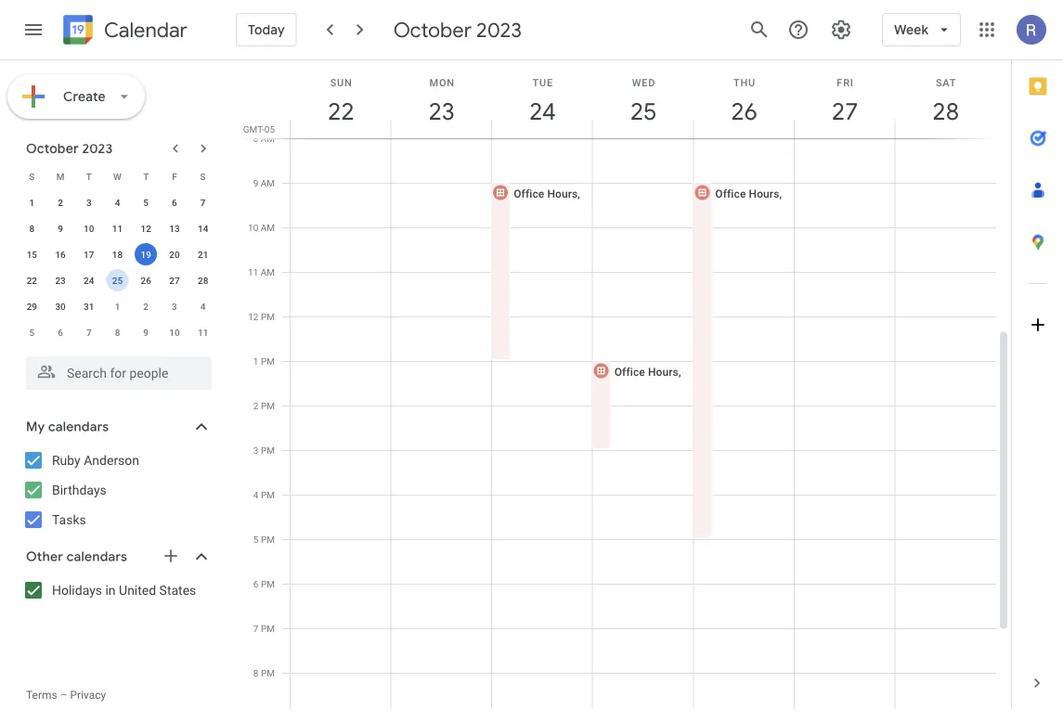 Task type: vqa. For each thing, say whether or not it's contained in the screenshot.


Task type: locate. For each thing, give the bounding box(es) containing it.
1 for november 1 element
[[115, 301, 120, 312]]

6 pm from the top
[[261, 534, 275, 545]]

row containing 8
[[18, 215, 217, 241]]

None search field
[[0, 349, 230, 390]]

0 vertical spatial 26
[[730, 96, 756, 127]]

25 cell
[[103, 267, 132, 293]]

0 vertical spatial 22
[[327, 96, 353, 127]]

in
[[105, 583, 116, 598]]

privacy
[[70, 689, 106, 702]]

9 for november 9 element at the top of the page
[[143, 327, 149, 338]]

20
[[169, 249, 180, 260]]

pm up 4 pm
[[261, 445, 275, 456]]

11 inside 11 element
[[112, 223, 123, 234]]

5 row from the top
[[18, 267, 217, 293]]

pm for 8 pm
[[261, 668, 275, 679]]

2023 down create
[[82, 140, 113, 157]]

0 vertical spatial 2
[[58, 197, 63, 208]]

0 horizontal spatial 23
[[55, 275, 66, 286]]

2 up november 9 element at the top of the page
[[143, 301, 149, 312]]

pm up 3 pm in the bottom left of the page
[[261, 400, 275, 411]]

4 down 3 pm in the bottom left of the page
[[253, 489, 259, 500]]

row containing s
[[18, 163, 217, 189]]

1 horizontal spatial 27
[[831, 96, 857, 127]]

pm up "7 pm"
[[261, 578, 275, 590]]

7 down 31 'element'
[[86, 327, 92, 338]]

2 row from the top
[[18, 189, 217, 215]]

pm for 4 pm
[[261, 489, 275, 500]]

10 down november 3 element
[[169, 327, 180, 338]]

2 vertical spatial 7
[[253, 623, 259, 634]]

1 horizontal spatial 23
[[427, 96, 454, 127]]

7 down 6 pm
[[253, 623, 259, 634]]

26 inside column header
[[730, 96, 756, 127]]

pm up 2 pm
[[261, 356, 275, 367]]

28 inside 28 element
[[198, 275, 208, 286]]

grid containing 22
[[238, 60, 1011, 709]]

5 down '29' element
[[29, 327, 35, 338]]

calendar element
[[59, 11, 187, 52]]

10 up the 11 am
[[248, 222, 258, 233]]

11 am
[[248, 266, 275, 278]]

1 vertical spatial 22
[[27, 275, 37, 286]]

3 pm from the top
[[261, 400, 275, 411]]

10 inside the 10 element
[[84, 223, 94, 234]]

0 horizontal spatial 3
[[86, 197, 92, 208]]

23 link
[[420, 90, 463, 133]]

tasks
[[52, 512, 86, 527]]

f
[[172, 171, 177, 182]]

1 vertical spatial 4
[[200, 301, 206, 312]]

0 horizontal spatial 7
[[86, 327, 92, 338]]

,
[[578, 187, 580, 200], [779, 187, 782, 200], [679, 365, 681, 378]]

6 up "7 pm"
[[253, 578, 259, 590]]

1 vertical spatial 27
[[169, 275, 180, 286]]

23 down mon
[[427, 96, 454, 127]]

sat 28
[[931, 77, 958, 127]]

1 horizontal spatial 12
[[248, 311, 259, 322]]

23 up 30
[[55, 275, 66, 286]]

1 horizontal spatial office hours ,
[[614, 365, 684, 378]]

0 vertical spatial calendars
[[48, 419, 109, 435]]

2 vertical spatial 4
[[253, 489, 259, 500]]

26 column header
[[693, 60, 795, 138]]

4 up 11 element
[[115, 197, 120, 208]]

0 horizontal spatial 6
[[58, 327, 63, 338]]

27 down 20
[[169, 275, 180, 286]]

row
[[18, 163, 217, 189], [18, 189, 217, 215], [18, 215, 217, 241], [18, 241, 217, 267], [18, 267, 217, 293], [18, 293, 217, 319], [18, 319, 217, 345]]

9 inside grid
[[253, 177, 258, 188]]

1 vertical spatial 11
[[248, 266, 258, 278]]

0 vertical spatial 25
[[629, 96, 655, 127]]

0 vertical spatial 24
[[528, 96, 555, 127]]

november 5 element
[[21, 321, 43, 344]]

today button
[[236, 7, 297, 52]]

calendars up in
[[67, 549, 127, 565]]

thu
[[733, 77, 756, 88]]

6 row from the top
[[18, 293, 217, 319]]

4 inside grid
[[253, 489, 259, 500]]

2 vertical spatial 11
[[198, 327, 208, 338]]

25 down wed
[[629, 96, 655, 127]]

0 vertical spatial 4
[[115, 197, 120, 208]]

11 for 11 am
[[248, 266, 258, 278]]

1 horizontal spatial 4
[[200, 301, 206, 312]]

8 down november 1 element
[[115, 327, 120, 338]]

23 column header
[[390, 60, 492, 138]]

4
[[115, 197, 120, 208], [200, 301, 206, 312], [253, 489, 259, 500]]

28 down sat
[[931, 96, 958, 127]]

0 horizontal spatial 27
[[169, 275, 180, 286]]

november 7 element
[[78, 321, 100, 344]]

31
[[84, 301, 94, 312]]

23 inside mon 23
[[427, 96, 454, 127]]

28 down 21
[[198, 275, 208, 286]]

november 10 element
[[163, 321, 186, 344]]

0 vertical spatial 11
[[112, 223, 123, 234]]

1 vertical spatial 1
[[115, 301, 120, 312]]

25 inside cell
[[112, 275, 123, 286]]

row containing 29
[[18, 293, 217, 319]]

1 horizontal spatial 9
[[143, 327, 149, 338]]

w
[[113, 171, 122, 182]]

3 up the 10 element
[[86, 197, 92, 208]]

0 horizontal spatial october
[[26, 140, 79, 157]]

my calendars
[[26, 419, 109, 435]]

22 element
[[21, 269, 43, 292]]

2 horizontal spatial 2
[[253, 400, 259, 411]]

3 up 4 pm
[[253, 445, 259, 456]]

2 am from the top
[[261, 177, 275, 188]]

calendar heading
[[100, 17, 187, 43]]

am down 8 am
[[261, 177, 275, 188]]

5 up 12 element
[[143, 197, 149, 208]]

s left m
[[29, 171, 35, 182]]

24 inside column header
[[528, 96, 555, 127]]

pm up 6 pm
[[261, 534, 275, 545]]

1 up 15 element
[[29, 197, 35, 208]]

privacy link
[[70, 689, 106, 702]]

1 vertical spatial 26
[[141, 275, 151, 286]]

1 am from the top
[[261, 133, 275, 144]]

26
[[730, 96, 756, 127], [141, 275, 151, 286]]

0 horizontal spatial s
[[29, 171, 35, 182]]

0 vertical spatial 12
[[141, 223, 151, 234]]

4 pm from the top
[[261, 445, 275, 456]]

gmt-05
[[243, 123, 275, 135]]

24 down tue
[[528, 96, 555, 127]]

row down w
[[18, 189, 217, 215]]

2
[[58, 197, 63, 208], [143, 301, 149, 312], [253, 400, 259, 411]]

1 horizontal spatial 22
[[327, 96, 353, 127]]

27
[[831, 96, 857, 127], [169, 275, 180, 286]]

22 link
[[320, 90, 362, 133]]

5 inside grid
[[253, 534, 259, 545]]

9 up 16 element
[[58, 223, 63, 234]]

2 down m
[[58, 197, 63, 208]]

holidays in united states
[[52, 583, 196, 598]]

7 inside grid
[[253, 623, 259, 634]]

pm down "7 pm"
[[261, 668, 275, 679]]

grid
[[238, 60, 1011, 709]]

22 down 15
[[27, 275, 37, 286]]

wed
[[632, 77, 656, 88]]

9 for 9 am
[[253, 177, 258, 188]]

8 pm from the top
[[261, 623, 275, 634]]

1 horizontal spatial 2
[[143, 301, 149, 312]]

2 for november 2 element
[[143, 301, 149, 312]]

11
[[112, 223, 123, 234], [248, 266, 258, 278], [198, 327, 208, 338]]

1 horizontal spatial 2023
[[476, 17, 522, 43]]

october 2023 up m
[[26, 140, 113, 157]]

0 vertical spatial 5
[[143, 197, 149, 208]]

calendars inside dropdown button
[[48, 419, 109, 435]]

t
[[86, 171, 92, 182], [143, 171, 149, 182]]

0 horizontal spatial 25
[[112, 275, 123, 286]]

12 inside grid
[[248, 311, 259, 322]]

0 vertical spatial 28
[[931, 96, 958, 127]]

10 am
[[248, 222, 275, 233]]

2 vertical spatial 9
[[143, 327, 149, 338]]

1 vertical spatial 3
[[172, 301, 177, 312]]

pm for 2 pm
[[261, 400, 275, 411]]

2 horizontal spatial 6
[[253, 578, 259, 590]]

28
[[931, 96, 958, 127], [198, 275, 208, 286]]

2 horizontal spatial 3
[[253, 445, 259, 456]]

2 horizontal spatial 5
[[253, 534, 259, 545]]

4 am from the top
[[261, 266, 275, 278]]

10 inside november 10 element
[[169, 327, 180, 338]]

1 horizontal spatial 24
[[528, 96, 555, 127]]

5 up 6 pm
[[253, 534, 259, 545]]

am up 9 am on the top left of the page
[[261, 133, 275, 144]]

9 up 10 am
[[253, 177, 258, 188]]

1 horizontal spatial 6
[[172, 197, 177, 208]]

3
[[86, 197, 92, 208], [172, 301, 177, 312], [253, 445, 259, 456]]

0 horizontal spatial t
[[86, 171, 92, 182]]

7 row from the top
[[18, 319, 217, 345]]

1 inside grid
[[253, 356, 259, 367]]

10 inside grid
[[248, 222, 258, 233]]

2 horizontal spatial 10
[[248, 222, 258, 233]]

23 inside row
[[55, 275, 66, 286]]

1 horizontal spatial ,
[[679, 365, 681, 378]]

9 pm from the top
[[261, 668, 275, 679]]

8 for november 8 element
[[115, 327, 120, 338]]

2023 up 24 column header
[[476, 17, 522, 43]]

2 vertical spatial 2
[[253, 400, 259, 411]]

row down november 1 element
[[18, 319, 217, 345]]

week button
[[882, 7, 961, 52]]

29 element
[[21, 295, 43, 318]]

gmt-
[[243, 123, 264, 135]]

25 down 18
[[112, 275, 123, 286]]

row up 25 element
[[18, 241, 217, 267]]

8
[[253, 133, 258, 144], [29, 223, 35, 234], [115, 327, 120, 338], [253, 668, 259, 679]]

0 horizontal spatial 24
[[84, 275, 94, 286]]

7 up 14 'element' at the top left of the page
[[200, 197, 206, 208]]

2 up 3 pm in the bottom left of the page
[[253, 400, 259, 411]]

1 horizontal spatial 1
[[115, 301, 120, 312]]

mon 23
[[427, 77, 455, 127]]

11 inside grid
[[248, 266, 258, 278]]

30
[[55, 301, 66, 312]]

8 pm
[[253, 668, 275, 679]]

31 element
[[78, 295, 100, 318]]

office hours ,
[[514, 187, 583, 200], [715, 187, 785, 200], [614, 365, 684, 378]]

row up 18 'element'
[[18, 215, 217, 241]]

11 for 11 element
[[112, 223, 123, 234]]

create button
[[7, 74, 145, 119]]

3 up november 10 element
[[172, 301, 177, 312]]

11 down november 4 element
[[198, 327, 208, 338]]

terms link
[[26, 689, 57, 702]]

am down 9 am on the top left of the page
[[261, 222, 275, 233]]

3 am from the top
[[261, 222, 275, 233]]

1 pm from the top
[[261, 311, 275, 322]]

12 up the 19 at the top left
[[141, 223, 151, 234]]

0 horizontal spatial 28
[[198, 275, 208, 286]]

1 horizontal spatial 28
[[931, 96, 958, 127]]

1 horizontal spatial 10
[[169, 327, 180, 338]]

pm for 3 pm
[[261, 445, 275, 456]]

11 down 10 am
[[248, 266, 258, 278]]

my
[[26, 419, 45, 435]]

21
[[198, 249, 208, 260]]

1 vertical spatial 9
[[58, 223, 63, 234]]

10 for the 10 element
[[84, 223, 94, 234]]

add other calendars image
[[162, 547, 180, 565]]

pm up 1 pm
[[261, 311, 275, 322]]

0 vertical spatial october 2023
[[393, 17, 522, 43]]

0 horizontal spatial 22
[[27, 275, 37, 286]]

22
[[327, 96, 353, 127], [27, 275, 37, 286]]

0 vertical spatial 9
[[253, 177, 258, 188]]

2 vertical spatial 6
[[253, 578, 259, 590]]

2 vertical spatial 1
[[253, 356, 259, 367]]

row group
[[18, 189, 217, 345]]

26 down thu
[[730, 96, 756, 127]]

1 horizontal spatial 25
[[629, 96, 655, 127]]

sun 22
[[327, 77, 353, 127]]

28 element
[[192, 269, 214, 292]]

ruby
[[52, 453, 81, 468]]

pm down 3 pm in the bottom left of the page
[[261, 489, 275, 500]]

1 vertical spatial 24
[[84, 275, 94, 286]]

24 up 31
[[84, 275, 94, 286]]

0 vertical spatial 7
[[200, 197, 206, 208]]

am for 10 am
[[261, 222, 275, 233]]

28 inside 28 "column header"
[[931, 96, 958, 127]]

november 6 element
[[49, 321, 72, 344]]

2 horizontal spatial 1
[[253, 356, 259, 367]]

1 vertical spatial 2023
[[82, 140, 113, 157]]

22 down sun
[[327, 96, 353, 127]]

2 pm from the top
[[261, 356, 275, 367]]

4 down 28 element
[[200, 301, 206, 312]]

2 horizontal spatial 4
[[253, 489, 259, 500]]

11 up 18
[[112, 223, 123, 234]]

27 down fri
[[831, 96, 857, 127]]

10 up 17
[[84, 223, 94, 234]]

office
[[514, 187, 544, 200], [715, 187, 746, 200], [614, 365, 645, 378]]

9
[[253, 177, 258, 188], [58, 223, 63, 234], [143, 327, 149, 338]]

1 vertical spatial 6
[[58, 327, 63, 338]]

7 pm from the top
[[261, 578, 275, 590]]

states
[[159, 583, 196, 598]]

14 element
[[192, 217, 214, 240]]

4 for 4 pm
[[253, 489, 259, 500]]

1 horizontal spatial october
[[393, 17, 472, 43]]

1 horizontal spatial 26
[[730, 96, 756, 127]]

pm up 8 pm
[[261, 623, 275, 634]]

1 t from the left
[[86, 171, 92, 182]]

row down 25 element
[[18, 293, 217, 319]]

1 horizontal spatial s
[[200, 171, 206, 182]]

4 row from the top
[[18, 241, 217, 267]]

27 inside 27 column header
[[831, 96, 857, 127]]

1 vertical spatial calendars
[[67, 549, 127, 565]]

12 for 12 pm
[[248, 311, 259, 322]]

25
[[629, 96, 655, 127], [112, 275, 123, 286]]

16 element
[[49, 243, 72, 266]]

mon
[[429, 77, 455, 88]]

row up 11 element
[[18, 163, 217, 189]]

pm for 7 pm
[[261, 623, 275, 634]]

october 2023
[[393, 17, 522, 43], [26, 140, 113, 157]]

today
[[248, 21, 285, 38]]

1 vertical spatial 23
[[55, 275, 66, 286]]

3 for 3 pm
[[253, 445, 259, 456]]

8 down "7 pm"
[[253, 668, 259, 679]]

other
[[26, 549, 63, 565]]

1 horizontal spatial t
[[143, 171, 149, 182]]

fri 27
[[831, 77, 857, 127]]

november 2 element
[[135, 295, 157, 318]]

3 row from the top
[[18, 215, 217, 241]]

october
[[393, 17, 472, 43], [26, 140, 79, 157]]

sun
[[330, 77, 353, 88]]

4 for november 4 element
[[200, 301, 206, 312]]

27 column header
[[794, 60, 895, 138]]

24
[[528, 96, 555, 127], [84, 275, 94, 286]]

8 for 8 am
[[253, 133, 258, 144]]

23
[[427, 96, 454, 127], [55, 275, 66, 286]]

1
[[29, 197, 35, 208], [115, 301, 120, 312], [253, 356, 259, 367]]

0 horizontal spatial 12
[[141, 223, 151, 234]]

2 t from the left
[[143, 171, 149, 182]]

t left w
[[86, 171, 92, 182]]

calendars up the "ruby"
[[48, 419, 109, 435]]

1 down 25 element
[[115, 301, 120, 312]]

8 left "05"
[[253, 133, 258, 144]]

6 down 30 element
[[58, 327, 63, 338]]

11 inside the november 11 element
[[198, 327, 208, 338]]

row down 18 'element'
[[18, 267, 217, 293]]

am for 9 am
[[261, 177, 275, 188]]

1 vertical spatial 28
[[198, 275, 208, 286]]

row containing 15
[[18, 241, 217, 267]]

0 horizontal spatial 5
[[29, 327, 35, 338]]

calendars for my calendars
[[48, 419, 109, 435]]

tab list
[[1012, 60, 1063, 657]]

10
[[248, 222, 258, 233], [84, 223, 94, 234], [169, 327, 180, 338]]

october up mon
[[393, 17, 472, 43]]

2 vertical spatial 3
[[253, 445, 259, 456]]

october 2023 grid
[[18, 163, 217, 345]]

1 down 12 pm
[[253, 356, 259, 367]]

1 horizontal spatial 7
[[200, 197, 206, 208]]

10 element
[[78, 217, 100, 240]]

5 pm
[[253, 534, 275, 545]]

s right f
[[200, 171, 206, 182]]

am
[[261, 133, 275, 144], [261, 177, 275, 188], [261, 222, 275, 233], [261, 266, 275, 278]]

12 inside row
[[141, 223, 151, 234]]

8 up 15 element
[[29, 223, 35, 234]]

25 column header
[[592, 60, 694, 138]]

12 down the 11 am
[[248, 311, 259, 322]]

6
[[172, 197, 177, 208], [58, 327, 63, 338], [253, 578, 259, 590]]

26 down the 19 at the top left
[[141, 275, 151, 286]]

1 vertical spatial october 2023
[[26, 140, 113, 157]]

1 row from the top
[[18, 163, 217, 189]]

am up 12 pm
[[261, 266, 275, 278]]

t left f
[[143, 171, 149, 182]]

pm
[[261, 311, 275, 322], [261, 356, 275, 367], [261, 400, 275, 411], [261, 445, 275, 456], [261, 489, 275, 500], [261, 534, 275, 545], [261, 578, 275, 590], [261, 623, 275, 634], [261, 668, 275, 679]]

0 horizontal spatial 26
[[141, 275, 151, 286]]

pm for 6 pm
[[261, 578, 275, 590]]

terms – privacy
[[26, 689, 106, 702]]

6 down f
[[172, 197, 177, 208]]

9 down november 2 element
[[143, 327, 149, 338]]

calendars inside dropdown button
[[67, 549, 127, 565]]

october 2023 up mon
[[393, 17, 522, 43]]

20 element
[[163, 243, 186, 266]]

united
[[119, 583, 156, 598]]

0 vertical spatial 1
[[29, 197, 35, 208]]

1 vertical spatial 5
[[29, 327, 35, 338]]

2 horizontal spatial 11
[[248, 266, 258, 278]]

november 3 element
[[163, 295, 186, 318]]

5 pm from the top
[[261, 489, 275, 500]]

7
[[200, 197, 206, 208], [86, 327, 92, 338], [253, 623, 259, 634]]

12
[[141, 223, 151, 234], [248, 311, 259, 322]]

hours
[[547, 187, 578, 200], [749, 187, 779, 200], [648, 365, 679, 378]]

october up m
[[26, 140, 79, 157]]



Task type: describe. For each thing, give the bounding box(es) containing it.
1 horizontal spatial 5
[[143, 197, 149, 208]]

Search for people text field
[[37, 357, 201, 390]]

0 horizontal spatial office
[[514, 187, 544, 200]]

calendar
[[104, 17, 187, 43]]

18
[[112, 249, 123, 260]]

2 for 2 pm
[[253, 400, 259, 411]]

0 horizontal spatial 2
[[58, 197, 63, 208]]

anderson
[[84, 453, 139, 468]]

12 for 12
[[141, 223, 151, 234]]

23 element
[[49, 269, 72, 292]]

pm for 12 pm
[[261, 311, 275, 322]]

22 inside column header
[[327, 96, 353, 127]]

26 element
[[135, 269, 157, 292]]

m
[[56, 171, 64, 182]]

row containing 22
[[18, 267, 217, 293]]

8 am
[[253, 133, 275, 144]]

settings menu image
[[830, 19, 852, 41]]

29
[[27, 301, 37, 312]]

25 inside wed 25
[[629, 96, 655, 127]]

26 inside row
[[141, 275, 151, 286]]

thu 26
[[730, 77, 756, 127]]

26 link
[[723, 90, 766, 133]]

2 horizontal spatial hours
[[749, 187, 779, 200]]

week
[[894, 21, 928, 38]]

14
[[198, 223, 208, 234]]

tue
[[533, 77, 553, 88]]

11 for the november 11 element
[[198, 327, 208, 338]]

4 pm
[[253, 489, 275, 500]]

15
[[27, 249, 37, 260]]

22 column header
[[290, 60, 391, 138]]

holidays
[[52, 583, 102, 598]]

0 horizontal spatial 4
[[115, 197, 120, 208]]

terms
[[26, 689, 57, 702]]

my calendars list
[[4, 446, 230, 535]]

7 for 7 pm
[[253, 623, 259, 634]]

6 for 6 pm
[[253, 578, 259, 590]]

november 8 element
[[106, 321, 129, 344]]

0 vertical spatial 2023
[[476, 17, 522, 43]]

28 column header
[[894, 60, 996, 138]]

7 for november 7 element
[[86, 327, 92, 338]]

1 pm
[[253, 356, 275, 367]]

other calendars
[[26, 549, 127, 565]]

2 horizontal spatial ,
[[779, 187, 782, 200]]

ruby anderson
[[52, 453, 139, 468]]

create
[[63, 88, 106, 105]]

0 vertical spatial october
[[393, 17, 472, 43]]

0 horizontal spatial 2023
[[82, 140, 113, 157]]

0 vertical spatial 3
[[86, 197, 92, 208]]

27 element
[[163, 269, 186, 292]]

fri
[[837, 77, 854, 88]]

11 element
[[106, 217, 129, 240]]

pm for 5 pm
[[261, 534, 275, 545]]

2 pm
[[253, 400, 275, 411]]

13
[[169, 223, 180, 234]]

05
[[264, 123, 275, 135]]

november 4 element
[[192, 295, 214, 318]]

pm for 1 pm
[[261, 356, 275, 367]]

row containing 5
[[18, 319, 217, 345]]

row containing 1
[[18, 189, 217, 215]]

0 horizontal spatial ,
[[578, 187, 580, 200]]

8 for 8 pm
[[253, 668, 259, 679]]

24 column header
[[491, 60, 593, 138]]

sat
[[936, 77, 957, 88]]

november 1 element
[[106, 295, 129, 318]]

november 9 element
[[135, 321, 157, 344]]

am for 11 am
[[261, 266, 275, 278]]

28 link
[[924, 90, 967, 133]]

10 for november 10 element
[[169, 327, 180, 338]]

12 element
[[135, 217, 157, 240]]

9 am
[[253, 177, 275, 188]]

17
[[84, 249, 94, 260]]

1 for 1 pm
[[253, 356, 259, 367]]

10 for 10 am
[[248, 222, 258, 233]]

row group containing 1
[[18, 189, 217, 345]]

18 element
[[106, 243, 129, 266]]

wed 25
[[629, 77, 656, 127]]

15 element
[[21, 243, 43, 266]]

24 link
[[521, 90, 564, 133]]

24 inside "element"
[[84, 275, 94, 286]]

1 vertical spatial october
[[26, 140, 79, 157]]

6 pm
[[253, 578, 275, 590]]

–
[[60, 689, 67, 702]]

5 for 5 pm
[[253, 534, 259, 545]]

17 element
[[78, 243, 100, 266]]

7 pm
[[253, 623, 275, 634]]

1 s from the left
[[29, 171, 35, 182]]

13 element
[[163, 217, 186, 240]]

19, today element
[[135, 243, 157, 266]]

2 horizontal spatial office hours ,
[[715, 187, 785, 200]]

3 pm
[[253, 445, 275, 456]]

0 vertical spatial 6
[[172, 197, 177, 208]]

november 11 element
[[192, 321, 214, 344]]

25 link
[[622, 90, 665, 133]]

my calendars button
[[4, 412, 230, 442]]

0 horizontal spatial office hours ,
[[514, 187, 583, 200]]

16
[[55, 249, 66, 260]]

19
[[141, 249, 151, 260]]

2 horizontal spatial office
[[715, 187, 746, 200]]

30 element
[[49, 295, 72, 318]]

1 horizontal spatial hours
[[648, 365, 679, 378]]

22 inside row
[[27, 275, 37, 286]]

6 for november 6 element
[[58, 327, 63, 338]]

1 horizontal spatial office
[[614, 365, 645, 378]]

other calendars button
[[4, 542, 230, 572]]

tue 24
[[528, 77, 555, 127]]

2 s from the left
[[200, 171, 206, 182]]

5 for "november 5" element on the left top
[[29, 327, 35, 338]]

calendars for other calendars
[[67, 549, 127, 565]]

0 horizontal spatial 9
[[58, 223, 63, 234]]

19 cell
[[132, 241, 160, 267]]

birthdays
[[52, 482, 107, 498]]

0 horizontal spatial hours
[[547, 187, 578, 200]]

24 element
[[78, 269, 100, 292]]

am for 8 am
[[261, 133, 275, 144]]

12 pm
[[248, 311, 275, 322]]

25 element
[[106, 269, 129, 292]]

27 link
[[824, 90, 866, 133]]

3 for november 3 element
[[172, 301, 177, 312]]

0 horizontal spatial october 2023
[[26, 140, 113, 157]]

27 inside row
[[169, 275, 180, 286]]

0 horizontal spatial 1
[[29, 197, 35, 208]]

main drawer image
[[22, 19, 45, 41]]

21 element
[[192, 243, 214, 266]]



